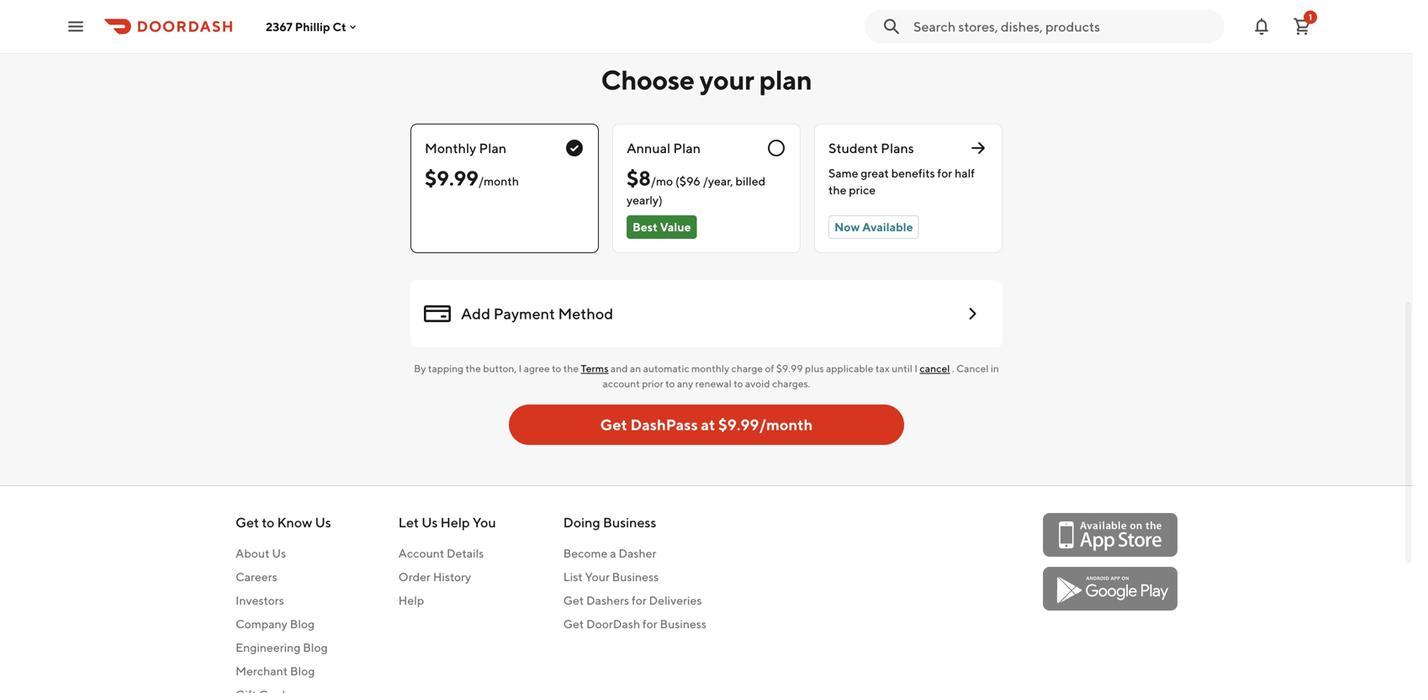 Task type: vqa. For each thing, say whether or not it's contained in the screenshot.
left the
yes



Task type: locate. For each thing, give the bounding box(es) containing it.
benefits
[[892, 166, 936, 180]]

to left know
[[262, 515, 275, 531]]

for
[[938, 166, 953, 180], [632, 594, 647, 608], [643, 617, 658, 631]]

get dashers for deliveries link
[[564, 592, 707, 609]]

to
[[552, 363, 562, 374], [666, 378, 675, 390], [734, 378, 744, 390], [262, 515, 275, 531]]

blog down engineering blog link
[[290, 664, 315, 678]]

for left 'half'
[[938, 166, 953, 180]]

get down list
[[564, 594, 584, 608]]

same
[[829, 166, 859, 180]]

1 horizontal spatial help
[[441, 515, 470, 531]]

for inside "link"
[[632, 594, 647, 608]]

get inside "link"
[[564, 594, 584, 608]]

0 horizontal spatial i
[[519, 363, 522, 374]]

/month
[[479, 174, 519, 188]]

us right know
[[315, 515, 331, 531]]

merchant blog
[[236, 664, 315, 678]]

avoid
[[746, 378, 771, 390]]

choose your plan
[[601, 64, 813, 96]]

list
[[564, 570, 583, 584]]

same great benefits for half the price
[[829, 166, 975, 197]]

charges.
[[773, 378, 811, 390]]

account details link
[[399, 545, 496, 562]]

i right "until"
[[915, 363, 918, 374]]

half
[[955, 166, 975, 180]]

$9.99
[[425, 166, 479, 190], [777, 363, 803, 374]]

2 horizontal spatial the
[[829, 183, 847, 197]]

business down become a dasher link at bottom
[[612, 570, 659, 584]]

cancel link
[[920, 363, 951, 374]]

add
[[461, 305, 491, 323]]

order
[[399, 570, 431, 584]]

student
[[829, 140, 879, 156]]

get doordash for business link
[[564, 616, 707, 633]]

business up become a dasher link at bottom
[[603, 515, 657, 531]]

for for deliveries
[[632, 594, 647, 608]]

automatic
[[643, 363, 690, 374]]

1 horizontal spatial plan
[[674, 140, 701, 156]]

business
[[603, 515, 657, 531], [612, 570, 659, 584], [660, 617, 707, 631]]

the inside the same great benefits for half the price
[[829, 183, 847, 197]]

the
[[829, 183, 847, 197], [466, 363, 481, 374], [564, 363, 579, 374]]

us right "let" on the left bottom
[[422, 515, 438, 531]]

get
[[601, 416, 628, 434], [236, 515, 259, 531], [564, 594, 584, 608], [564, 617, 584, 631]]

1 horizontal spatial $9.99
[[777, 363, 803, 374]]

terms
[[581, 363, 609, 374]]

help down order
[[399, 594, 424, 608]]

great
[[861, 166, 889, 180]]

blog inside company blog link
[[290, 617, 315, 631]]

1 i from the left
[[519, 363, 522, 374]]

dashers
[[587, 594, 630, 608]]

add payment method
[[461, 305, 614, 323]]

investors link
[[236, 592, 331, 609]]

the left button,
[[466, 363, 481, 374]]

to right the agree on the bottom of page
[[552, 363, 562, 374]]

doing business
[[564, 515, 657, 531]]

account
[[603, 378, 640, 390]]

get for get to know us
[[236, 515, 259, 531]]

0 vertical spatial for
[[938, 166, 953, 180]]

blog inside merchant blog link
[[290, 664, 315, 678]]

2 vertical spatial blog
[[290, 664, 315, 678]]

at
[[701, 416, 716, 434]]

2 horizontal spatial us
[[422, 515, 438, 531]]

get inside button
[[601, 416, 628, 434]]

$8
[[627, 166, 651, 190]]

the left terms in the bottom left of the page
[[564, 363, 579, 374]]

become a dasher
[[564, 547, 657, 560]]

help left you
[[441, 515, 470, 531]]

plan up /month at the top left of page
[[479, 140, 507, 156]]

blog down investors link
[[290, 617, 315, 631]]

$9.99/month
[[719, 416, 813, 434]]

annual plan
[[627, 140, 701, 156]]

get for get doordash for business
[[564, 617, 584, 631]]

value
[[660, 220, 691, 234]]

2 vertical spatial for
[[643, 617, 658, 631]]

engineering
[[236, 641, 301, 655]]

for down list your business link
[[632, 594, 647, 608]]

1 vertical spatial for
[[632, 594, 647, 608]]

blog for engineering blog
[[303, 641, 328, 655]]

by
[[414, 363, 426, 374]]

plan
[[760, 64, 813, 96]]

us for let us help you
[[422, 515, 438, 531]]

2 items, open order cart image
[[1293, 16, 1313, 37]]

payment
[[494, 305, 555, 323]]

2 plan from the left
[[674, 140, 701, 156]]

plan for $9.99
[[479, 140, 507, 156]]

account details
[[399, 547, 484, 560]]

get doordash for business
[[564, 617, 707, 631]]

0 horizontal spatial plan
[[479, 140, 507, 156]]

$9.99 down monthly
[[425, 166, 479, 190]]

phillip
[[295, 20, 330, 33]]

plan up ($96
[[674, 140, 701, 156]]

now available
[[835, 220, 914, 234]]

$9.99 up charges.
[[777, 363, 803, 374]]

get to know us
[[236, 515, 331, 531]]

by tapping the button, i agree to the terms and an automatic monthly charge of $9.99 plus applicable tax until i cancel
[[414, 363, 951, 374]]

0 horizontal spatial us
[[272, 547, 286, 560]]

get left the doordash
[[564, 617, 584, 631]]

1 horizontal spatial i
[[915, 363, 918, 374]]

deliveries
[[649, 594, 702, 608]]

0 vertical spatial blog
[[290, 617, 315, 631]]

0 horizontal spatial the
[[466, 363, 481, 374]]

for down get dashers for deliveries "link"
[[643, 617, 658, 631]]

($96
[[676, 174, 701, 188]]

1 plan from the left
[[479, 140, 507, 156]]

become
[[564, 547, 608, 560]]

applicable
[[826, 363, 874, 374]]

the down same
[[829, 183, 847, 197]]

i
[[519, 363, 522, 374], [915, 363, 918, 374]]

company blog
[[236, 617, 315, 631]]

blog down company blog link
[[303, 641, 328, 655]]

price
[[849, 183, 876, 197]]

i left the agree on the bottom of page
[[519, 363, 522, 374]]

. cancel in account prior to any renewal to avoid charges.
[[603, 363, 1000, 390]]

ct
[[333, 20, 346, 33]]

until
[[892, 363, 913, 374]]

become a dasher link
[[564, 545, 707, 562]]

tax
[[876, 363, 890, 374]]

let
[[399, 515, 419, 531]]

1 vertical spatial help
[[399, 594, 424, 608]]

us up careers link
[[272, 547, 286, 560]]

company
[[236, 617, 288, 631]]

0 vertical spatial help
[[441, 515, 470, 531]]

billed
[[736, 174, 766, 188]]

notification bell image
[[1252, 16, 1272, 37]]

merchant blog link
[[236, 663, 331, 680]]

any
[[677, 378, 694, 390]]

business down deliveries
[[660, 617, 707, 631]]

get for get dashers for deliveries
[[564, 594, 584, 608]]

get up about
[[236, 515, 259, 531]]

get for get dashpass at $9.99/month
[[601, 416, 628, 434]]

help
[[441, 515, 470, 531], [399, 594, 424, 608]]

0 horizontal spatial $9.99
[[425, 166, 479, 190]]

1 vertical spatial blog
[[303, 641, 328, 655]]

about us link
[[236, 545, 331, 562]]

of
[[765, 363, 775, 374]]

get down account
[[601, 416, 628, 434]]

blog inside engineering blog link
[[303, 641, 328, 655]]



Task type: describe. For each thing, give the bounding box(es) containing it.
merchant
[[236, 664, 288, 678]]

monthly
[[692, 363, 730, 374]]

1
[[1309, 12, 1313, 22]]

annual
[[627, 140, 671, 156]]

you
[[473, 515, 496, 531]]

investors
[[236, 594, 284, 608]]

/mo
[[651, 174, 673, 188]]

2 i from the left
[[915, 363, 918, 374]]

details
[[447, 547, 484, 560]]

in
[[991, 363, 1000, 374]]

plans
[[881, 140, 915, 156]]

open menu image
[[66, 16, 86, 37]]

and
[[611, 363, 628, 374]]

now
[[835, 220, 860, 234]]

method
[[558, 305, 614, 323]]

yearly)
[[627, 193, 663, 207]]

account
[[399, 547, 445, 560]]

1 button
[[1286, 10, 1320, 43]]

1 horizontal spatial us
[[315, 515, 331, 531]]

help link
[[399, 592, 496, 609]]

choose
[[601, 64, 695, 96]]

2 vertical spatial business
[[660, 617, 707, 631]]

doing
[[564, 515, 601, 531]]

/mo ($96 /year, billed yearly)
[[627, 174, 766, 207]]

dashpass
[[631, 416, 698, 434]]

1 vertical spatial business
[[612, 570, 659, 584]]

engineering blog
[[236, 641, 328, 655]]

to left 'any'
[[666, 378, 675, 390]]

Store search: begin typing to search for stores available on DoorDash text field
[[914, 17, 1215, 36]]

get dashpass at $9.99/month button
[[509, 405, 905, 445]]

get dashers for deliveries
[[564, 594, 702, 608]]

best value
[[633, 220, 691, 234]]

terms link
[[581, 363, 609, 374]]

order history
[[399, 570, 471, 584]]

to down charge
[[734, 378, 744, 390]]

history
[[433, 570, 471, 584]]

2367
[[266, 20, 293, 33]]

prior
[[642, 378, 664, 390]]

tapping
[[428, 363, 464, 374]]

careers
[[236, 570, 277, 584]]

your
[[700, 64, 755, 96]]

best
[[633, 220, 658, 234]]

an
[[630, 363, 641, 374]]

0 horizontal spatial help
[[399, 594, 424, 608]]

us for about us
[[272, 547, 286, 560]]

2367 phillip ct
[[266, 20, 346, 33]]

cancel
[[957, 363, 989, 374]]

about us
[[236, 547, 286, 560]]

charge
[[732, 363, 763, 374]]

for for business
[[643, 617, 658, 631]]

monthly plan
[[425, 140, 507, 156]]

plus
[[805, 363, 824, 374]]

0 vertical spatial business
[[603, 515, 657, 531]]

agree
[[524, 363, 550, 374]]

a
[[610, 547, 616, 560]]

dasher
[[619, 547, 657, 560]]

list your business link
[[564, 569, 707, 586]]

for inside the same great benefits for half the price
[[938, 166, 953, 180]]

button,
[[483, 363, 517, 374]]

list your business
[[564, 570, 659, 584]]

1 vertical spatial $9.99
[[777, 363, 803, 374]]

careers link
[[236, 569, 331, 586]]

get dashpass at $9.99/month
[[601, 416, 813, 434]]

doordash
[[587, 617, 641, 631]]

0 vertical spatial $9.99
[[425, 166, 479, 190]]

blog for company blog
[[290, 617, 315, 631]]

student plans
[[829, 140, 915, 156]]

plan for $8
[[674, 140, 701, 156]]

about
[[236, 547, 270, 560]]

renewal
[[696, 378, 732, 390]]

1 horizontal spatial the
[[564, 363, 579, 374]]

cancel
[[920, 363, 951, 374]]

let us help you
[[399, 515, 496, 531]]

/year,
[[703, 174, 734, 188]]

blog for merchant blog
[[290, 664, 315, 678]]

.
[[953, 363, 955, 374]]

engineering blog link
[[236, 640, 331, 656]]

available
[[863, 220, 914, 234]]

company blog link
[[236, 616, 331, 633]]

order history link
[[399, 569, 496, 586]]

know
[[277, 515, 312, 531]]



